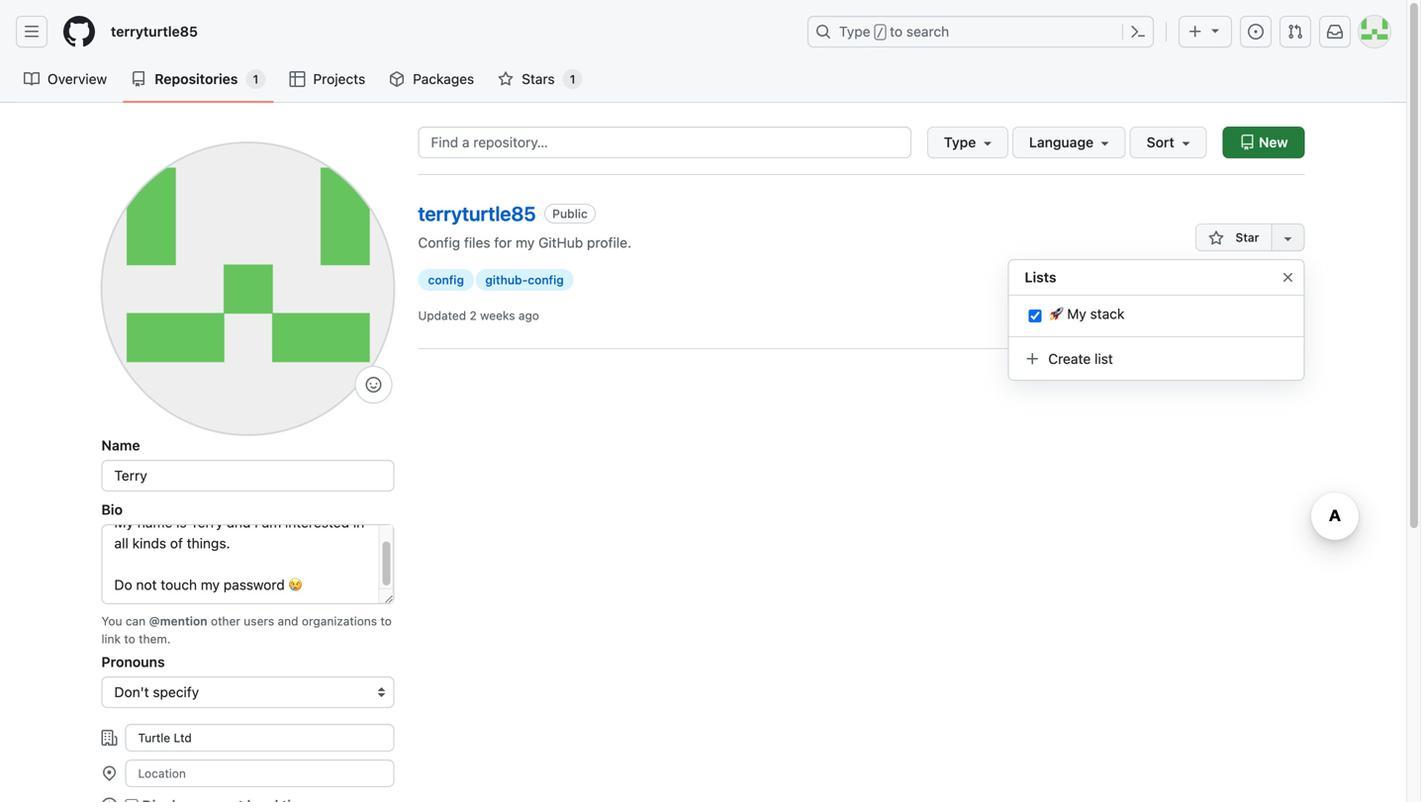 Task type: vqa. For each thing, say whether or not it's contained in the screenshot.
1st 'Tree Item' from the top
no



Task type: locate. For each thing, give the bounding box(es) containing it.
1 vertical spatial repo image
[[1240, 135, 1256, 150]]

stars
[[522, 71, 555, 87]]

plus image left create
[[1025, 351, 1041, 367]]

0 horizontal spatial to
[[124, 632, 135, 646]]

None checkbox
[[1029, 308, 1042, 324]]

repositories
[[155, 71, 238, 87]]

0 horizontal spatial repo image
[[131, 71, 147, 87]]

language button
[[1013, 127, 1126, 158]]

Display current local time checkbox
[[125, 800, 138, 803]]

config
[[428, 273, 464, 287], [528, 273, 564, 287]]

to right "/"
[[890, 23, 903, 40]]

repo image right sort popup button
[[1240, 135, 1256, 150]]

github
[[538, 235, 583, 251]]

1 horizontal spatial terryturtle85
[[418, 202, 536, 225]]

0 horizontal spatial config
[[428, 273, 464, 287]]

0 vertical spatial terryturtle85
[[111, 23, 198, 40]]

1 horizontal spatial 1
[[570, 72, 576, 86]]

Bio text field
[[101, 525, 394, 605]]

github-
[[485, 273, 528, 287]]

profile.
[[587, 235, 632, 251]]

table image
[[289, 71, 305, 87]]

config up 'updated'
[[428, 273, 464, 287]]

triangle down image
[[1208, 22, 1223, 38]]

issue opened image
[[1248, 24, 1264, 40]]

other
[[211, 615, 240, 629]]

0 vertical spatial to
[[890, 23, 903, 40]]

1 vertical spatial to
[[381, 615, 392, 629]]

terryturtle85 up repositories
[[111, 23, 198, 40]]

language
[[1029, 134, 1094, 150]]

2 horizontal spatial to
[[890, 23, 903, 40]]

packages
[[413, 71, 474, 87]]

updated
[[418, 309, 466, 323]]

terryturtle85 link up repositories
[[103, 16, 206, 48]]

overview link
[[16, 64, 115, 94]]

0 horizontal spatial type
[[839, 23, 871, 40]]

0 vertical spatial plus image
[[1188, 24, 1204, 40]]

github-config
[[485, 273, 564, 287]]

for
[[494, 235, 512, 251]]

1 horizontal spatial config
[[528, 273, 564, 287]]

1 left the 'table' image
[[253, 72, 259, 86]]

terryturtle85 link
[[103, 16, 206, 48], [418, 202, 536, 225]]

type inside popup button
[[944, 134, 976, 150]]

1 vertical spatial plus image
[[1025, 351, 1041, 367]]

star image
[[498, 71, 514, 87]]

config up ago
[[528, 273, 564, 287]]

1 vertical spatial type
[[944, 134, 976, 150]]

github-config link
[[476, 269, 574, 291]]

to right organizations
[[381, 615, 392, 629]]

1 right stars
[[570, 72, 576, 86]]

Company field
[[125, 725, 394, 752]]

link
[[101, 632, 121, 646]]

0 vertical spatial type
[[839, 23, 871, 40]]

location image
[[101, 766, 117, 782]]

0 horizontal spatial terryturtle85 link
[[103, 16, 206, 48]]

1 for repositories
[[253, 72, 259, 86]]

files
[[464, 235, 490, 251]]

to
[[890, 23, 903, 40], [381, 615, 392, 629], [124, 632, 135, 646]]

0 horizontal spatial plus image
[[1025, 351, 1041, 367]]

them.
[[139, 632, 171, 646]]

change your avatar image
[[101, 143, 394, 436]]

plus image
[[1188, 24, 1204, 40], [1025, 351, 1041, 367]]

public
[[552, 207, 588, 221]]

list
[[1095, 351, 1113, 367]]

type
[[839, 23, 871, 40], [944, 134, 976, 150]]

repo image inside new link
[[1240, 135, 1256, 150]]

1
[[253, 72, 259, 86], [570, 72, 576, 86]]

you
[[101, 615, 122, 629]]

terryturtle85 link up files
[[418, 202, 536, 225]]

repo image left repositories
[[131, 71, 147, 87]]

2
[[470, 309, 477, 323]]

organizations
[[302, 615, 377, 629]]

you can @mention
[[101, 615, 207, 629]]

0 vertical spatial repo image
[[131, 71, 147, 87]]

weeks
[[480, 309, 515, 323]]

type button
[[927, 127, 1009, 158]]

terryturtle85
[[111, 23, 198, 40], [418, 202, 536, 225]]

type for type
[[944, 134, 976, 150]]

notifications image
[[1327, 24, 1343, 40]]

overview
[[48, 71, 107, 87]]

1 horizontal spatial to
[[381, 615, 392, 629]]

my
[[516, 235, 535, 251]]

smiley image
[[366, 377, 382, 393]]

to right link
[[124, 632, 135, 646]]

my
[[1067, 306, 1087, 322]]

1 horizontal spatial repo image
[[1240, 135, 1256, 150]]

🚀
[[1050, 306, 1064, 322]]

command palette image
[[1130, 24, 1146, 40]]

name
[[101, 437, 140, 454]]

1 vertical spatial terryturtle85
[[418, 202, 536, 225]]

sort button
[[1130, 127, 1207, 158]]

1 vertical spatial terryturtle85 link
[[418, 202, 536, 225]]

2 1 from the left
[[570, 72, 576, 86]]

repo image
[[131, 71, 147, 87], [1240, 135, 1256, 150]]

0 horizontal spatial terryturtle85
[[111, 23, 198, 40]]

add this repository to a list image
[[1280, 230, 1296, 246]]

1 horizontal spatial type
[[944, 134, 976, 150]]

/
[[877, 26, 884, 40]]

packages link
[[381, 64, 482, 94]]

plus image left triangle down image at top right
[[1188, 24, 1204, 40]]

search
[[907, 23, 949, 40]]

Location field
[[125, 760, 394, 788]]

terryturtle85 up files
[[418, 202, 536, 225]]

1 1 from the left
[[253, 72, 259, 86]]

users
[[244, 615, 274, 629]]

0 horizontal spatial 1
[[253, 72, 259, 86]]



Task type: describe. For each thing, give the bounding box(es) containing it.
sort
[[1147, 134, 1175, 150]]

🚀 my stack
[[1050, 306, 1125, 322]]

clock image
[[101, 798, 117, 803]]

pronouns
[[101, 654, 165, 671]]

homepage image
[[63, 16, 95, 48]]

new
[[1256, 134, 1288, 150]]

star
[[1233, 230, 1260, 244]]

ago
[[519, 309, 539, 323]]

Repositories search field
[[418, 127, 1207, 158]]

config
[[418, 235, 460, 251]]

1 for stars
[[570, 72, 576, 86]]

1 horizontal spatial terryturtle85 link
[[418, 202, 536, 225]]

type for type / to search
[[839, 23, 871, 40]]

git pull request image
[[1288, 24, 1304, 40]]

Find a repository… search field
[[418, 127, 911, 158]]

projects link
[[282, 64, 373, 94]]

close menu image
[[1280, 269, 1296, 285]]

create list
[[1045, 351, 1113, 367]]

lists
[[1025, 269, 1057, 285]]

stack
[[1090, 306, 1125, 322]]

0 vertical spatial terryturtle85 link
[[103, 16, 206, 48]]

2 vertical spatial to
[[124, 632, 135, 646]]

other users and organizations to link to them.
[[101, 615, 392, 646]]

type / to search
[[839, 23, 949, 40]]

new link
[[1223, 127, 1305, 158]]

bio
[[101, 502, 123, 518]]

config link
[[418, 269, 474, 291]]

projects
[[313, 71, 365, 87]]

2 config from the left
[[528, 273, 564, 287]]

package image
[[389, 71, 405, 87]]

create
[[1048, 351, 1091, 367]]

can
[[126, 615, 146, 629]]

1 horizontal spatial plus image
[[1188, 24, 1204, 40]]

updated 2 weeks ago
[[418, 309, 539, 323]]

1 config from the left
[[428, 273, 464, 287]]

and
[[278, 615, 298, 629]]

organization image
[[101, 730, 117, 746]]

Name field
[[101, 460, 394, 492]]

star image
[[1209, 230, 1225, 246]]

@mention
[[149, 615, 207, 629]]

star button
[[1196, 223, 1271, 251]]

create list button
[[1017, 344, 1296, 374]]

config files for my github profile.
[[418, 235, 632, 251]]

book image
[[24, 71, 40, 87]]

plus image inside create list button
[[1025, 351, 1041, 367]]



